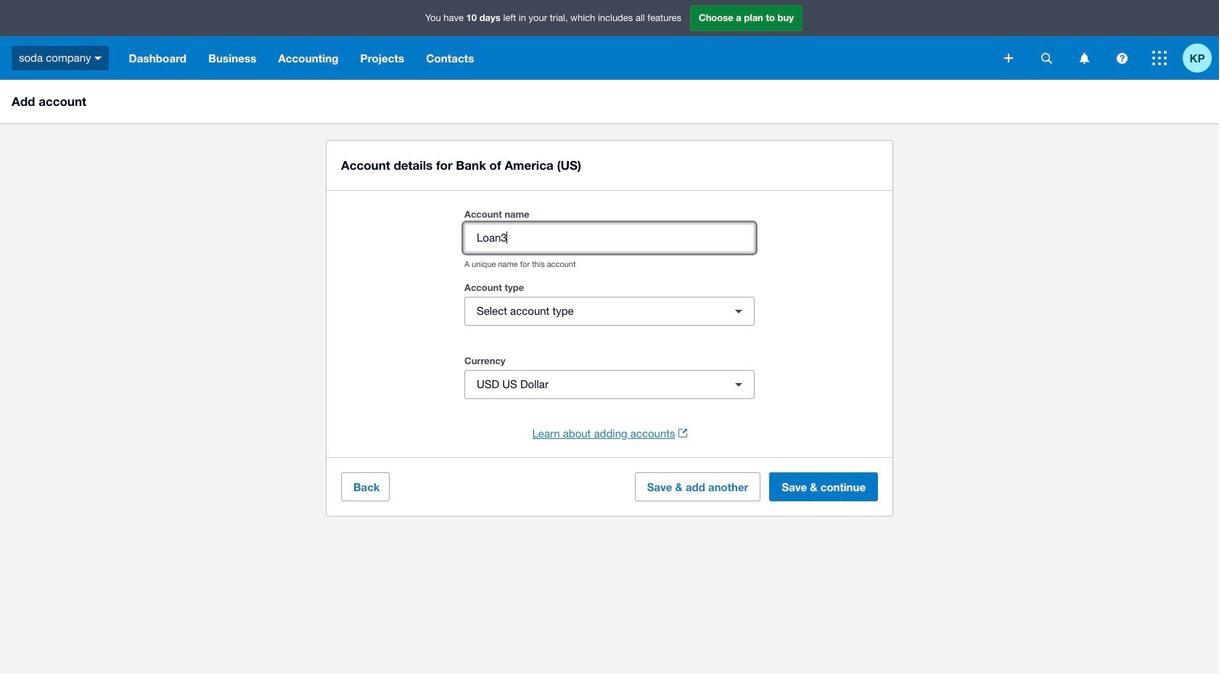 Task type: describe. For each thing, give the bounding box(es) containing it.
svg image
[[95, 56, 102, 60]]

e.g. Business Account field
[[465, 224, 754, 252]]



Task type: vqa. For each thing, say whether or not it's contained in the screenshot.
TOGGLE image
no



Task type: locate. For each thing, give the bounding box(es) containing it.
svg image
[[1152, 51, 1167, 65], [1041, 53, 1052, 63], [1079, 53, 1089, 63], [1116, 53, 1127, 63], [1004, 54, 1013, 62]]

banner
[[0, 0, 1219, 80]]



